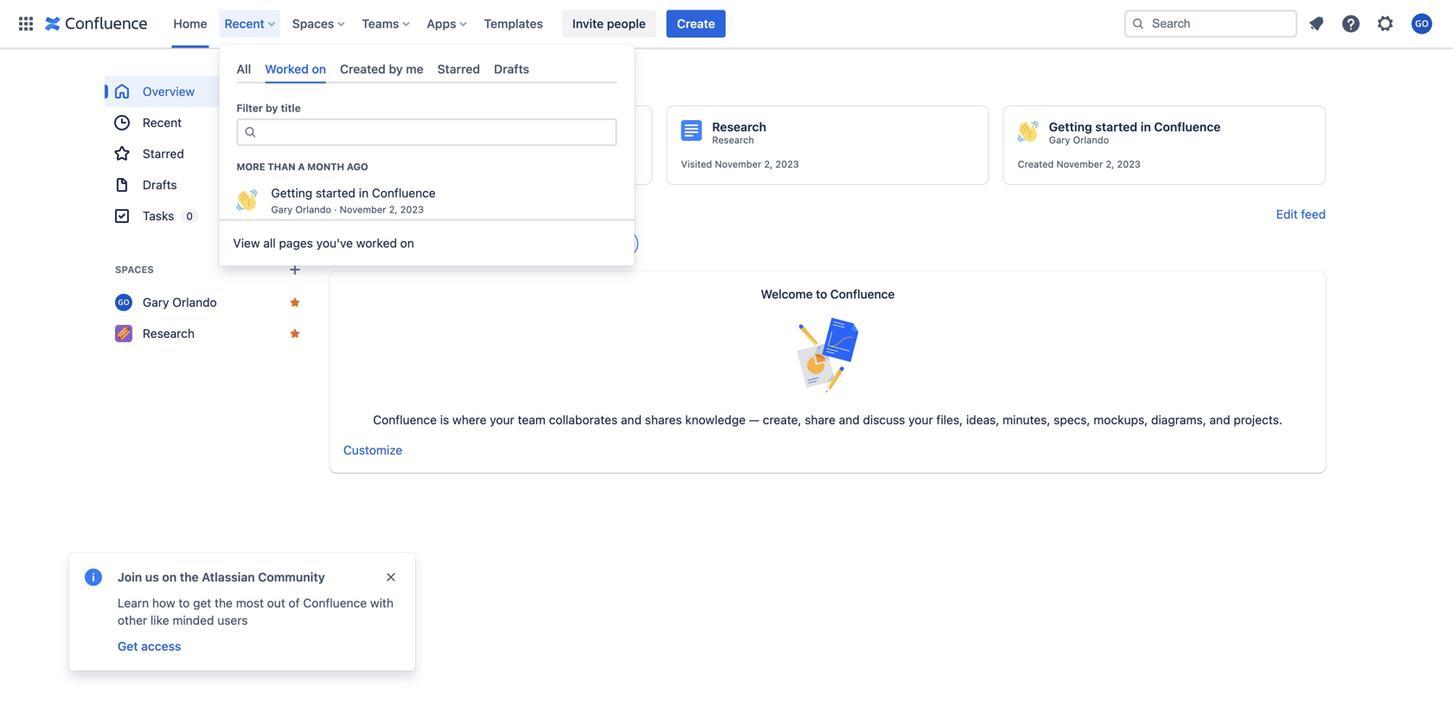 Task type: locate. For each thing, give the bounding box(es) containing it.
discover
[[330, 208, 383, 221]]

0 horizontal spatial gary orlando
[[143, 295, 217, 310]]

0 horizontal spatial in
[[359, 186, 369, 200]]

to left "get"
[[179, 596, 190, 611]]

title
[[281, 102, 301, 114]]

0 vertical spatial started
[[1096, 120, 1138, 134]]

spaces inside popup button
[[292, 16, 334, 31]]

welcome
[[761, 287, 813, 301]]

gary orlando link down the pick up where you left off
[[375, 134, 436, 146]]

0 vertical spatial research link
[[712, 134, 754, 146]]

0 vertical spatial drafts
[[494, 62, 529, 76]]

drafts up tasks
[[143, 178, 177, 192]]

the up "get"
[[180, 571, 199, 585]]

where
[[375, 78, 413, 90], [453, 413, 487, 427]]

1 horizontal spatial november
[[715, 159, 762, 170]]

orlando inside getting started in confluence gary orlando
[[1073, 135, 1109, 146]]

november for started
[[1057, 159, 1103, 170]]

1 horizontal spatial by
[[389, 62, 403, 76]]

gary orlando
[[375, 135, 436, 146], [143, 295, 217, 310]]

getting
[[1049, 120, 1092, 134], [271, 186, 313, 200]]

ago
[[347, 162, 368, 173]]

your
[[490, 413, 515, 427], [909, 413, 933, 427]]

announcements
[[540, 237, 631, 251]]

1 horizontal spatial visited
[[681, 159, 712, 170]]

1 vertical spatial to
[[179, 596, 190, 611]]

2, down getting started in confluence gary orlando in the top of the page
[[1106, 159, 1115, 170]]

research research
[[712, 120, 767, 146]]

worked
[[356, 236, 397, 251]]

files,
[[937, 413, 963, 427]]

orlando left ·
[[295, 204, 331, 216]]

recent
[[225, 16, 265, 31], [143, 115, 182, 130]]

recent button
[[219, 10, 282, 38]]

2, inside getting started in confluence gary orlando · november 2, 2023
[[389, 204, 398, 216]]

on
[[312, 62, 326, 76], [400, 236, 414, 251], [162, 571, 177, 585]]

0 horizontal spatial and
[[621, 413, 642, 427]]

gary orlando link
[[375, 134, 436, 146], [1049, 134, 1109, 146], [105, 287, 312, 318]]

your left team
[[490, 413, 515, 427]]

2, down research research
[[764, 159, 773, 170]]

recent up all
[[225, 16, 265, 31]]

minded
[[173, 614, 214, 628]]

drafts down templates link
[[494, 62, 529, 76]]

getting for getting started in confluence gary orlando
[[1049, 120, 1092, 134]]

1 horizontal spatial on
[[312, 62, 326, 76]]

1 horizontal spatial where
[[453, 413, 487, 427]]

:wave: image
[[237, 190, 257, 211], [237, 190, 257, 211]]

tasks
[[143, 209, 174, 223]]

spaces up worked on
[[292, 16, 334, 31]]

access
[[141, 640, 181, 654]]

1 horizontal spatial to
[[816, 287, 827, 301]]

1 horizontal spatial 2,
[[764, 159, 773, 170]]

0 vertical spatial created
[[340, 62, 386, 76]]

teams
[[362, 16, 399, 31]]

2,
[[764, 159, 773, 170], [1106, 159, 1115, 170], [389, 204, 398, 216]]

started inside getting started in confluence gary orlando
[[1096, 120, 1138, 134]]

settings icon image
[[1376, 13, 1396, 34]]

1 unstar this space image from the top
[[288, 296, 302, 310]]

Search field
[[1125, 10, 1298, 38]]

unstar this space image inside the "gary orlando" link
[[288, 296, 302, 310]]

and left 'shares'
[[621, 413, 642, 427]]

getting down a
[[271, 186, 313, 200]]

research inside research research
[[712, 135, 754, 146]]

in inside getting started in confluence gary orlando · november 2, 2023
[[359, 186, 369, 200]]

1 horizontal spatial created
[[1018, 159, 1054, 170]]

0 horizontal spatial by
[[266, 102, 278, 114]]

1 your from the left
[[490, 413, 515, 427]]

1 horizontal spatial 2023
[[776, 159, 799, 170]]

starred link
[[105, 138, 312, 170]]

in for getting started in confluence gary orlando · november 2, 2023
[[359, 186, 369, 200]]

on right us
[[162, 571, 177, 585]]

1 visited from the left
[[344, 159, 375, 170]]

1 vertical spatial overview
[[375, 120, 430, 134]]

2 your from the left
[[909, 413, 933, 427]]

templates
[[484, 16, 543, 31]]

starred up left
[[437, 62, 480, 76]]

learn how to get the most out of confluence with other like minded users
[[118, 596, 394, 628]]

started for getting started in confluence gary orlando
[[1096, 120, 1138, 134]]

in up discover
[[359, 186, 369, 200]]

1 vertical spatial in
[[359, 186, 369, 200]]

view all pages you've worked on
[[233, 236, 414, 251]]

by for filter
[[266, 102, 278, 114]]

2 horizontal spatial 2023
[[1117, 159, 1141, 170]]

0 horizontal spatial spaces
[[115, 264, 154, 276]]

overview up recent link
[[143, 84, 195, 99]]

research for research
[[143, 327, 195, 341]]

share
[[805, 413, 836, 427]]

1 vertical spatial spaces
[[115, 264, 154, 276]]

0 horizontal spatial where
[[375, 78, 413, 90]]

1 vertical spatial drafts
[[143, 178, 177, 192]]

created for created november 2, 2023
[[1018, 159, 1054, 170]]

1 vertical spatial research link
[[105, 318, 312, 350]]

1 horizontal spatial overview
[[375, 120, 430, 134]]

in up created november 2, 2023 at the right top of page
[[1141, 120, 1151, 134]]

2, for research
[[764, 159, 773, 170]]

visited up getting started in confluence gary orlando · november 2, 2023
[[344, 159, 375, 170]]

1 horizontal spatial started
[[1096, 120, 1138, 134]]

team
[[518, 413, 546, 427]]

1 horizontal spatial gary orlando link
[[375, 134, 436, 146]]

in
[[1141, 120, 1151, 134], [359, 186, 369, 200]]

overview down the pick up where you left off
[[375, 120, 430, 134]]

other
[[118, 614, 147, 628]]

by inside tab list
[[389, 62, 403, 76]]

unstar this space image inside research link
[[288, 327, 302, 341]]

november right ·
[[340, 204, 386, 216]]

most
[[236, 596, 264, 611]]

global element
[[10, 0, 1121, 48]]

view all pages you've worked on link
[[219, 226, 635, 261]]

0 horizontal spatial your
[[490, 413, 515, 427]]

0 horizontal spatial 2023
[[400, 204, 424, 216]]

2 horizontal spatial on
[[400, 236, 414, 251]]

1 vertical spatial starred
[[143, 147, 184, 161]]

where down created by me
[[375, 78, 413, 90]]

0 horizontal spatial 2,
[[389, 204, 398, 216]]

0 vertical spatial recent
[[225, 16, 265, 31]]

visited down research research
[[681, 159, 712, 170]]

2023 for started
[[1117, 159, 1141, 170]]

2 horizontal spatial november
[[1057, 159, 1103, 170]]

banner
[[0, 0, 1453, 48]]

1 horizontal spatial getting
[[1049, 120, 1092, 134]]

november down getting started in confluence gary orlando in the top of the page
[[1057, 159, 1103, 170]]

by left title
[[266, 102, 278, 114]]

gary inside getting started in confluence gary orlando · november 2, 2023
[[271, 204, 293, 216]]

november inside getting started in confluence gary orlando · november 2, 2023
[[340, 204, 386, 216]]

orlando down the pick up where you left off
[[400, 135, 436, 146]]

1 horizontal spatial research link
[[712, 134, 754, 146]]

0 horizontal spatial the
[[180, 571, 199, 585]]

getting started in confluence gary orlando · november 2, 2023
[[271, 186, 436, 216]]

to right welcome
[[816, 287, 827, 301]]

like
[[150, 614, 169, 628]]

1 vertical spatial the
[[215, 596, 233, 611]]

1 vertical spatial recent
[[143, 115, 182, 130]]

0 horizontal spatial starred
[[143, 147, 184, 161]]

0 vertical spatial by
[[389, 62, 403, 76]]

1 vertical spatial unstar this space image
[[288, 327, 302, 341]]

happening
[[431, 208, 493, 221]]

recent down overview "link"
[[143, 115, 182, 130]]

unstar this space image for research
[[288, 327, 302, 341]]

get
[[118, 640, 138, 654]]

0 horizontal spatial to
[[179, 596, 190, 611]]

1 horizontal spatial spaces
[[292, 16, 334, 31]]

in inside getting started in confluence gary orlando
[[1141, 120, 1151, 134]]

where right is on the left of the page
[[453, 413, 487, 427]]

recent link
[[105, 107, 312, 138]]

group
[[105, 76, 312, 232]]

gary orlando link down view
[[105, 287, 312, 318]]

0 vertical spatial spaces
[[292, 16, 334, 31]]

unstar this space image
[[288, 296, 302, 310], [288, 327, 302, 341]]

users
[[217, 614, 248, 628]]

customize
[[343, 443, 403, 458]]

to
[[816, 287, 827, 301], [179, 596, 190, 611]]

the up users
[[215, 596, 233, 611]]

up
[[357, 78, 372, 90]]

0 horizontal spatial drafts
[[143, 178, 177, 192]]

0 vertical spatial overview
[[143, 84, 195, 99]]

confluence
[[1154, 120, 1221, 134], [372, 186, 436, 200], [830, 287, 895, 301], [373, 413, 437, 427], [303, 596, 367, 611]]

started inside getting started in confluence gary orlando · november 2, 2023
[[316, 186, 356, 200]]

gary orlando link up created november 2, 2023 at the right top of page
[[1049, 134, 1109, 146]]

getting inside getting started in confluence gary orlando
[[1049, 120, 1092, 134]]

templates link
[[479, 10, 548, 38]]

1 horizontal spatial starred
[[437, 62, 480, 76]]

by left me
[[389, 62, 403, 76]]

1 vertical spatial started
[[316, 186, 356, 200]]

2 unstar this space image from the top
[[288, 327, 302, 341]]

by
[[389, 62, 403, 76], [266, 102, 278, 114]]

created
[[340, 62, 386, 76], [1018, 159, 1054, 170]]

getting up created november 2, 2023 at the right top of page
[[1049, 120, 1092, 134]]

0 vertical spatial where
[[375, 78, 413, 90]]

on right the worked
[[312, 62, 326, 76]]

0 vertical spatial on
[[312, 62, 326, 76]]

1 horizontal spatial the
[[215, 596, 233, 611]]

0 vertical spatial in
[[1141, 120, 1151, 134]]

1 vertical spatial gary orlando
[[143, 295, 217, 310]]

learn
[[118, 596, 149, 611]]

starred down recent link
[[143, 147, 184, 161]]

help icon image
[[1341, 13, 1362, 34]]

1 vertical spatial by
[[266, 102, 278, 114]]

spaces down tasks
[[115, 264, 154, 276]]

pages
[[279, 236, 313, 251]]

edit feed button
[[1277, 206, 1326, 223]]

2, up following
[[389, 204, 398, 216]]

1 horizontal spatial your
[[909, 413, 933, 427]]

overview link
[[105, 76, 312, 107]]

get
[[193, 596, 211, 611]]

1 vertical spatial getting
[[271, 186, 313, 200]]

2 horizontal spatial 2,
[[1106, 159, 1115, 170]]

started
[[1096, 120, 1138, 134], [316, 186, 356, 200]]

1 and from the left
[[621, 413, 642, 427]]

1 vertical spatial created
[[1018, 159, 1054, 170]]

started up created november 2, 2023 at the right top of page
[[1096, 120, 1138, 134]]

gary inside getting started in confluence gary orlando
[[1049, 135, 1070, 146]]

0 vertical spatial getting
[[1049, 120, 1092, 134]]

banner containing home
[[0, 0, 1453, 48]]

2023 for research
[[776, 159, 799, 170]]

projects.
[[1234, 413, 1283, 427]]

home link
[[168, 10, 212, 38]]

welcome to confluence
[[761, 287, 895, 301]]

2 visited from the left
[[681, 159, 712, 170]]

0 horizontal spatial visited
[[344, 159, 375, 170]]

confluence image
[[45, 13, 148, 34], [45, 13, 148, 34]]

1 horizontal spatial in
[[1141, 120, 1151, 134]]

out
[[267, 596, 285, 611]]

on inside view all pages you've worked on link
[[400, 236, 414, 251]]

orlando
[[400, 135, 436, 146], [1073, 135, 1109, 146], [295, 204, 331, 216], [172, 295, 217, 310]]

worked on
[[265, 62, 326, 76]]

your left files,
[[909, 413, 933, 427]]

2 horizontal spatial and
[[1210, 413, 1231, 427]]

1 horizontal spatial recent
[[225, 16, 265, 31]]

0 horizontal spatial created
[[340, 62, 386, 76]]

confluence inside getting started in confluence gary orlando
[[1154, 120, 1221, 134]]

getting inside getting started in confluence gary orlando · november 2, 2023
[[271, 186, 313, 200]]

0 vertical spatial to
[[816, 287, 827, 301]]

and right share
[[839, 413, 860, 427]]

0 horizontal spatial recent
[[143, 115, 182, 130]]

recent inside group
[[143, 115, 182, 130]]

and left projects.
[[1210, 413, 1231, 427]]

0 horizontal spatial getting
[[271, 186, 313, 200]]

0 vertical spatial unstar this space image
[[288, 296, 302, 310]]

0 vertical spatial the
[[180, 571, 199, 585]]

month
[[307, 162, 344, 173]]

on down what's
[[400, 236, 414, 251]]

confluence inside learn how to get the most out of confluence with other like minded users
[[303, 596, 367, 611]]

view
[[233, 236, 260, 251]]

orlando inside getting started in confluence gary orlando · november 2, 2023
[[295, 204, 331, 216]]

in for getting started in confluence gary orlando
[[1141, 120, 1151, 134]]

pick
[[330, 78, 354, 90]]

november down research research
[[715, 159, 762, 170]]

join
[[118, 571, 142, 585]]

get access
[[118, 640, 181, 654]]

discuss
[[863, 413, 905, 427]]

tab list
[[230, 55, 624, 84]]

1 vertical spatial on
[[400, 236, 414, 251]]

apps button
[[422, 10, 474, 38]]

0 horizontal spatial overview
[[143, 84, 195, 99]]

orlando up created november 2, 2023 at the right top of page
[[1073, 135, 1109, 146]]

visited
[[344, 159, 375, 170], [681, 159, 712, 170]]

spaces
[[292, 16, 334, 31], [115, 264, 154, 276]]

0 horizontal spatial on
[[162, 571, 177, 585]]

2023 inside getting started in confluence gary orlando · november 2, 2023
[[400, 204, 424, 216]]

2, for started
[[1106, 159, 1115, 170]]

0 horizontal spatial november
[[340, 204, 386, 216]]

and
[[621, 413, 642, 427], [839, 413, 860, 427], [1210, 413, 1231, 427]]

getting for getting started in confluence gary orlando · november 2, 2023
[[271, 186, 313, 200]]

pick up where you left off
[[330, 78, 489, 90]]

1 horizontal spatial and
[[839, 413, 860, 427]]

0 horizontal spatial gary orlando link
[[105, 287, 312, 318]]

your profile and preferences image
[[1412, 13, 1433, 34]]

:wave: image
[[1018, 121, 1039, 142], [1018, 121, 1039, 142]]

0 horizontal spatial started
[[316, 186, 356, 200]]

1 horizontal spatial gary orlando
[[375, 135, 436, 146]]

started up ·
[[316, 186, 356, 200]]

2 and from the left
[[839, 413, 860, 427]]

overview inside "link"
[[143, 84, 195, 99]]

what's
[[386, 208, 428, 221]]

1 vertical spatial where
[[453, 413, 487, 427]]



Task type: describe. For each thing, give the bounding box(es) containing it.
dismiss image
[[384, 571, 398, 585]]

confluence is where your team collaborates and shares knowledge — create, share and discuss your files, ideas, minutes, specs, mockups, diagrams, and projects.
[[373, 413, 1283, 427]]

you
[[415, 78, 438, 90]]

join us on the atlassian community
[[118, 571, 325, 585]]

2 horizontal spatial gary orlando link
[[1049, 134, 1109, 146]]

notification icon image
[[1306, 13, 1327, 34]]

community
[[258, 571, 325, 585]]

visited for visited
[[344, 159, 375, 170]]

confluence inside getting started in confluence gary orlando · november 2, 2023
[[372, 186, 436, 200]]

left
[[441, 78, 466, 90]]

invite people button
[[562, 10, 656, 38]]

following
[[358, 237, 411, 251]]

atlassian
[[202, 571, 255, 585]]

more than a month ago
[[237, 162, 368, 173]]

edit
[[1277, 207, 1298, 221]]

created november 2, 2023
[[1018, 159, 1141, 170]]

created by me
[[340, 62, 424, 76]]

how
[[152, 596, 175, 611]]

recent inside popup button
[[225, 16, 265, 31]]

drafts inside group
[[143, 178, 177, 192]]

the inside learn how to get the most out of confluence with other like minded users
[[215, 596, 233, 611]]

where for you
[[375, 78, 413, 90]]

create link
[[667, 10, 726, 38]]

info image
[[83, 568, 104, 588]]

where for your
[[453, 413, 487, 427]]

than
[[268, 162, 296, 173]]

started for getting started in confluence gary orlando · november 2, 2023
[[316, 186, 356, 200]]

by for created
[[389, 62, 403, 76]]

of
[[289, 596, 300, 611]]

create,
[[763, 413, 802, 427]]

ideas,
[[966, 413, 1000, 427]]

mockups,
[[1094, 413, 1148, 427]]

shares
[[645, 413, 682, 427]]

unstar this space image for gary orlando
[[288, 296, 302, 310]]

0 vertical spatial starred
[[437, 62, 480, 76]]

customize link
[[343, 443, 403, 458]]

visited november 2, 2023
[[681, 159, 799, 170]]

filter by title
[[237, 102, 301, 114]]

home
[[173, 16, 207, 31]]

orlando down 0
[[172, 295, 217, 310]]

·
[[334, 204, 337, 216]]

apps
[[427, 16, 456, 31]]

edit feed
[[1277, 207, 1326, 221]]

group containing overview
[[105, 76, 312, 232]]

teams button
[[357, 10, 416, 38]]

minutes,
[[1003, 413, 1051, 427]]

us
[[145, 571, 159, 585]]

you've
[[316, 236, 353, 251]]

worked
[[265, 62, 309, 76]]

more
[[237, 162, 265, 173]]

november for research
[[715, 159, 762, 170]]

following button
[[330, 230, 419, 258]]

tab list containing all
[[230, 55, 624, 84]]

collaborates
[[549, 413, 618, 427]]

spaces button
[[287, 10, 352, 38]]

all
[[263, 236, 276, 251]]

1 horizontal spatial drafts
[[494, 62, 529, 76]]

appswitcher icon image
[[16, 13, 36, 34]]

—
[[749, 413, 760, 427]]

is
[[440, 413, 449, 427]]

create a space image
[[285, 260, 305, 280]]

invite
[[573, 16, 604, 31]]

to inside learn how to get the most out of confluence with other like minded users
[[179, 596, 190, 611]]

people
[[607, 16, 646, 31]]

visited for visited november 2, 2023
[[681, 159, 712, 170]]

knowledge
[[685, 413, 746, 427]]

a
[[298, 162, 305, 173]]

created for created by me
[[340, 62, 386, 76]]

off
[[469, 78, 489, 90]]

research for research research
[[712, 120, 767, 134]]

announcements button
[[511, 230, 639, 258]]

discover what's happening
[[330, 208, 493, 221]]

2 vertical spatial on
[[162, 571, 177, 585]]

3 and from the left
[[1210, 413, 1231, 427]]

getting started in confluence gary orlando
[[1049, 120, 1221, 146]]

create
[[677, 16, 715, 31]]

all
[[237, 62, 251, 76]]

search image
[[1132, 17, 1145, 31]]

0
[[186, 210, 193, 222]]

Filter by title text field
[[263, 120, 605, 145]]

diagrams,
[[1151, 413, 1207, 427]]

0 vertical spatial gary orlando
[[375, 135, 436, 146]]

get access button
[[116, 637, 183, 657]]

specs,
[[1054, 413, 1090, 427]]

starred inside 'link'
[[143, 147, 184, 161]]

invite people
[[573, 16, 646, 31]]

with
[[370, 596, 394, 611]]

filter
[[237, 102, 263, 114]]

0 horizontal spatial research link
[[105, 318, 312, 350]]

drafts link
[[105, 170, 312, 201]]



Task type: vqa. For each thing, say whether or not it's contained in the screenshot.
the middle 2023
yes



